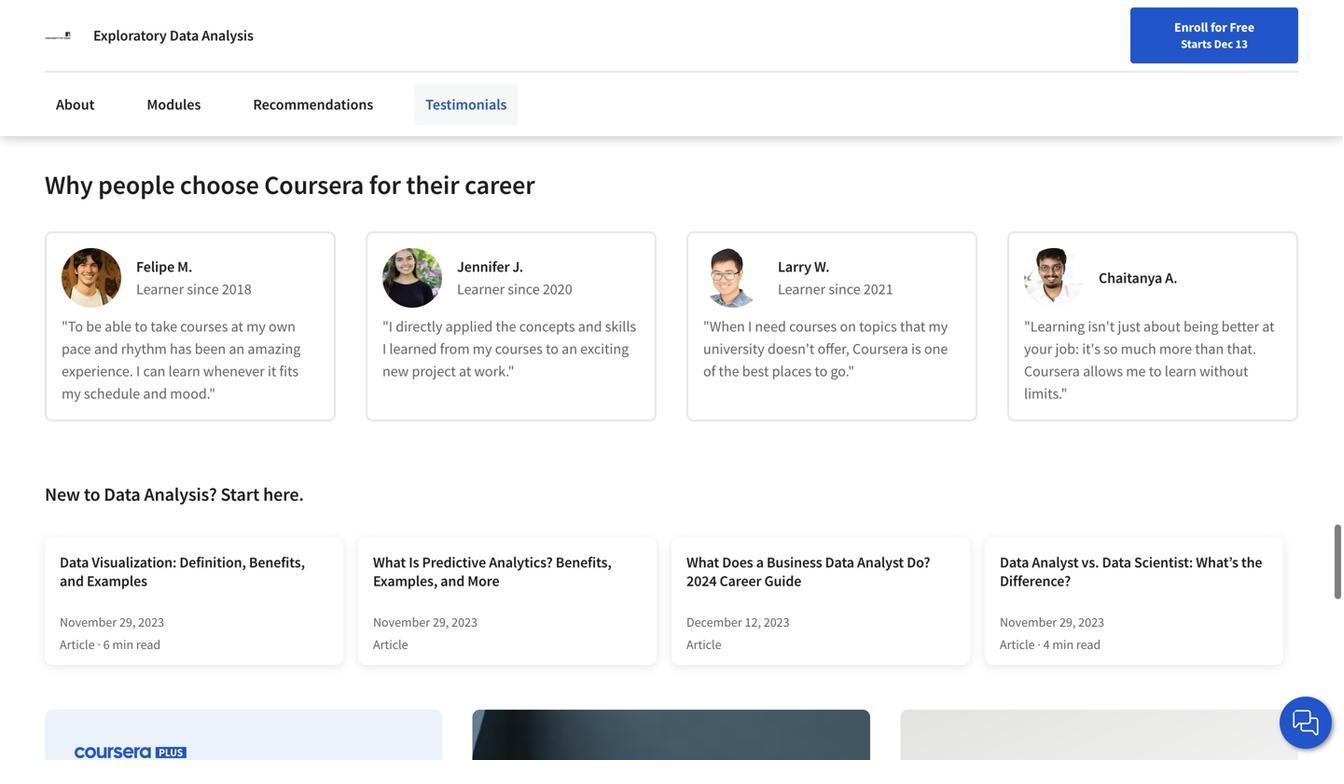 Task type: describe. For each thing, give the bounding box(es) containing it.
chat with us image
[[1292, 708, 1321, 738]]

just
[[1118, 317, 1141, 336]]

doesn't
[[768, 340, 815, 358]]

read for visualization:
[[136, 637, 161, 653]]

enroll for free starts dec 13
[[1175, 19, 1255, 51]]

work."
[[475, 362, 515, 381]]

new to data analysis? start here.
[[45, 483, 304, 506]]

courses inside '"to be able to take courses at my own pace and rhythm has been an amazing experience. i can learn whenever it fits my schedule and mood."'
[[180, 317, 228, 336]]

learn for more
[[1165, 362, 1197, 381]]

testimonials
[[426, 95, 507, 114]]

analytics?
[[489, 554, 553, 572]]

does
[[723, 554, 754, 572]]

analyst inside data analyst vs. data scientist: what's the difference?
[[1033, 554, 1079, 572]]

29, for analyst
[[1060, 614, 1076, 631]]

w.
[[815, 258, 830, 276]]

learned
[[390, 340, 437, 358]]

an inside '"to be able to take courses at my own pace and rhythm has been an amazing experience. i can learn whenever it fits my schedule and mood."'
[[229, 340, 245, 358]]

article for what does a business data analyst do? 2024 career guide
[[687, 637, 722, 653]]

guide
[[765, 572, 802, 591]]

your inside "learning isn't just about being better at your job: it's so much more than that. coursera allows me to learn without limits."
[[1025, 340, 1053, 358]]

november for data visualization: definition, benefits, and examples
[[60, 614, 117, 631]]

by
[[446, 6, 462, 24]]

exciting
[[581, 340, 629, 358]]

about
[[1144, 317, 1181, 336]]

is inside this course is part of the following degree programs offered by university of leeds. if you are admitted and enroll, your coursework can count toward your degree learning and your progress can transfer with you.
[[148, 6, 158, 24]]

at for courses
[[231, 317, 243, 336]]

view
[[75, 61, 102, 78]]

november 29, 2023 article
[[373, 614, 478, 653]]

allows
[[1084, 362, 1124, 381]]

0 horizontal spatial coursera
[[264, 169, 364, 201]]

larry
[[778, 258, 812, 276]]

to inside '"to be able to take courses at my own pace and rhythm has been an amazing experience. i can learn whenever it fits my schedule and mood."'
[[135, 317, 148, 336]]

min for analyst
[[1053, 637, 1074, 653]]

coursera image
[[22, 15, 141, 45]]

about
[[56, 95, 95, 114]]

felipe m. learner since 2018
[[136, 258, 252, 299]]

the inside this course is part of the following degree programs offered by university of leeds. if you are admitted and enroll, your coursework can count toward your degree learning and your progress can transfer with you.
[[205, 6, 226, 24]]

experience.
[[62, 362, 133, 381]]

data analyst vs. data scientist: what's the difference?
[[1000, 554, 1263, 591]]

it
[[268, 362, 277, 381]]

be
[[86, 317, 102, 336]]

that
[[901, 317, 926, 336]]

"to
[[62, 317, 83, 336]]

programs
[[336, 6, 396, 24]]

courses inside "when i need courses on topics that my university doesn't offer, coursera is one of the best places to go."
[[790, 317, 837, 336]]

2024
[[687, 572, 717, 591]]

is
[[409, 554, 419, 572]]

"when i need courses on topics that my university doesn't offer, coursera is one of the best places to go."
[[704, 317, 948, 381]]

what does a business data analyst do? 2024 career guide
[[687, 554, 931, 591]]

visualization:
[[92, 554, 177, 572]]

count
[[912, 6, 948, 24]]

university
[[704, 340, 765, 358]]

new
[[383, 362, 409, 381]]

· for data visualization: definition, benefits, and examples
[[97, 637, 101, 653]]

my inside "when i need courses on topics that my university doesn't offer, coursera is one of the best places to go."
[[929, 317, 948, 336]]

data visualization: definition, benefits, and examples
[[60, 554, 305, 591]]

what's
[[1197, 554, 1239, 572]]

data down part
[[170, 26, 199, 45]]

with
[[126, 28, 154, 47]]

coursera plus image
[[75, 747, 187, 759]]

data right vs. at the right
[[1103, 554, 1132, 572]]

analysis
[[202, 26, 254, 45]]

min for visualization:
[[112, 637, 134, 653]]

november 29, 2023 article · 6 min read
[[60, 614, 164, 653]]

12,
[[745, 614, 761, 631]]

a
[[757, 554, 764, 572]]

part
[[161, 6, 187, 24]]

benefits, inside data visualization: definition, benefits, and examples
[[249, 554, 305, 572]]

and inside what is predictive analytics? benefits, examples, and more
[[441, 572, 465, 591]]

directly
[[396, 317, 443, 336]]

fits
[[279, 362, 299, 381]]

much
[[1121, 340, 1157, 358]]

progress
[[1188, 6, 1242, 24]]

and inside data visualization: definition, benefits, and examples
[[60, 572, 84, 591]]

applied
[[446, 317, 493, 336]]

offered
[[399, 6, 443, 24]]

can inside '"to be able to take courses at my own pace and rhythm has been an amazing experience. i can learn whenever it fits my schedule and mood."'
[[143, 362, 166, 381]]

better
[[1222, 317, 1260, 336]]

scientist:
[[1135, 554, 1194, 572]]

december 12, 2023 article
[[687, 614, 790, 653]]

offer,
[[818, 340, 850, 358]]

analyst inside what does a business data analyst do? 2024 career guide
[[858, 554, 904, 572]]

data left vs. at the right
[[1000, 554, 1030, 572]]

"i
[[383, 317, 393, 336]]

examples,
[[373, 572, 438, 591]]

learn for has
[[169, 362, 200, 381]]

and up experience.
[[94, 340, 118, 358]]

you
[[600, 6, 623, 24]]

view eligible degrees
[[75, 61, 194, 78]]

and right learning
[[1130, 6, 1154, 24]]

modules link
[[136, 84, 212, 125]]

at inside the ""i directly applied the concepts and skills i learned from my courses to an exciting new project at work.""
[[459, 362, 472, 381]]

examples
[[87, 572, 147, 591]]

and left mood."
[[143, 385, 167, 403]]

what for what does a business data analyst do? 2024 career guide
[[687, 554, 720, 572]]

i inside the ""i directly applied the concepts and skills i learned from my courses to an exciting new project at work.""
[[383, 340, 387, 358]]

own
[[269, 317, 296, 336]]

isn't
[[1089, 317, 1115, 336]]

rhythm
[[121, 340, 167, 358]]

article for data analyst vs. data scientist: what's the difference?
[[1000, 637, 1035, 653]]

view eligible degrees button
[[75, 60, 194, 78]]

data inside data visualization: definition, benefits, and examples
[[60, 554, 89, 572]]

the inside data analyst vs. data scientist: what's the difference?
[[1242, 554, 1263, 572]]

2023 for definition,
[[138, 614, 164, 631]]

coursera inside "when i need courses on topics that my university doesn't offer, coursera is one of the best places to go."
[[853, 340, 909, 358]]

my inside the ""i directly applied the concepts and skills i learned from my courses to an exciting new project at work.""
[[473, 340, 492, 358]]

"to be able to take courses at my own pace and rhythm has been an amazing experience. i can learn whenever it fits my schedule and mood."
[[62, 317, 301, 403]]

an inside the ""i directly applied the concepts and skills i learned from my courses to an exciting new project at work.""
[[562, 340, 578, 358]]

topics
[[860, 317, 898, 336]]

i inside '"to be able to take courses at my own pace and rhythm has been an amazing experience. i can learn whenever it fits my schedule and mood."'
[[136, 362, 140, 381]]

need
[[755, 317, 787, 336]]

coursework
[[811, 6, 884, 24]]

1 degree from the left
[[290, 6, 333, 24]]

2021
[[864, 280, 894, 299]]

0 horizontal spatial of
[[190, 6, 202, 24]]

pace
[[62, 340, 91, 358]]

2018
[[222, 280, 252, 299]]

at for better
[[1263, 317, 1275, 336]]

of inside "when i need courses on topics that my university doesn't offer, coursera is one of the best places to go."
[[704, 362, 716, 381]]

analysis?
[[144, 483, 217, 506]]

november 29, 2023 article · 4 min read
[[1000, 614, 1105, 653]]



Task type: vqa. For each thing, say whether or not it's contained in the screenshot.
Learner
yes



Task type: locate. For each thing, give the bounding box(es) containing it.
what inside what does a business data analyst do? 2024 career guide
[[687, 554, 720, 572]]

do?
[[907, 554, 931, 572]]

a.
[[1166, 269, 1178, 288]]

degree left learning
[[1029, 6, 1072, 24]]

read right 4
[[1077, 637, 1101, 653]]

2023 right the 12,
[[764, 614, 790, 631]]

article inside november 29, 2023 article
[[373, 637, 408, 653]]

at down from at the left top
[[459, 362, 472, 381]]

4 article from the left
[[1000, 637, 1035, 653]]

29, for is
[[433, 614, 449, 631]]

2 horizontal spatial of
[[704, 362, 716, 381]]

1 vertical spatial coursera
[[853, 340, 909, 358]]

at
[[231, 317, 243, 336], [1263, 317, 1275, 336], [459, 362, 472, 381]]

the
[[205, 6, 226, 24], [496, 317, 517, 336], [719, 362, 740, 381], [1242, 554, 1263, 572]]

your right toward
[[998, 6, 1027, 24]]

what is predictive analytics? benefits, examples, and more
[[373, 554, 612, 591]]

2 benefits, from the left
[[556, 554, 612, 572]]

1 horizontal spatial min
[[1053, 637, 1074, 653]]

november down examples,
[[373, 614, 430, 631]]

being
[[1184, 317, 1219, 336]]

2023 down the examples
[[138, 614, 164, 631]]

2023 for vs.
[[1079, 614, 1105, 631]]

i left need in the top right of the page
[[748, 317, 752, 336]]

can down rhythm
[[143, 362, 166, 381]]

0 horizontal spatial can
[[143, 362, 166, 381]]

1 read from the left
[[136, 637, 161, 653]]

2023 inside november 29, 2023 article
[[452, 614, 478, 631]]

following
[[229, 6, 287, 24]]

from
[[440, 340, 470, 358]]

1 · from the left
[[97, 637, 101, 653]]

2 horizontal spatial can
[[1245, 6, 1267, 24]]

university
[[465, 6, 527, 24]]

learn inside "learning isn't just about being better at your job: it's so much more than that. coursera allows me to learn without limits."
[[1165, 362, 1197, 381]]

benefits,
[[249, 554, 305, 572], [556, 554, 612, 572]]

my down experience.
[[62, 385, 81, 403]]

min right "6"
[[112, 637, 134, 653]]

what for what is predictive analytics? benefits, examples, and more
[[373, 554, 406, 572]]

without
[[1200, 362, 1249, 381]]

on
[[840, 317, 857, 336]]

at inside "learning isn't just about being better at your job: it's so much more than that. coursera allows me to learn without limits."
[[1263, 317, 1275, 336]]

1 an from the left
[[229, 340, 245, 358]]

since down w. on the top of the page
[[829, 280, 861, 299]]

november for data analyst vs. data scientist: what's the difference?
[[1000, 614, 1058, 631]]

learner
[[136, 280, 184, 299], [457, 280, 505, 299], [778, 280, 826, 299]]

the inside "when i need courses on topics that my university doesn't offer, coursera is one of the best places to go."
[[719, 362, 740, 381]]

enroll
[[1175, 19, 1209, 35]]

courses up offer,
[[790, 317, 837, 336]]

best
[[743, 362, 769, 381]]

1 29, from the left
[[119, 614, 136, 631]]

1 horizontal spatial coursera
[[853, 340, 909, 358]]

coursera down the topics
[[853, 340, 909, 358]]

learner for felipe
[[136, 280, 184, 299]]

13
[[1236, 36, 1249, 51]]

2 horizontal spatial learner
[[778, 280, 826, 299]]

2 horizontal spatial november
[[1000, 614, 1058, 631]]

take
[[151, 317, 177, 336]]

to inside the ""i directly applied the concepts and skills i learned from my courses to an exciting new project at work.""
[[546, 340, 559, 358]]

read inside november 29, 2023 article · 6 min read
[[136, 637, 161, 653]]

project
[[412, 362, 456, 381]]

to up rhythm
[[135, 317, 148, 336]]

min inside november 29, 2023 article · 6 min read
[[112, 637, 134, 653]]

learn inside '"to be able to take courses at my own pace and rhythm has been an amazing experience. i can learn whenever it fits my schedule and mood."'
[[169, 362, 200, 381]]

1 horizontal spatial an
[[562, 340, 578, 358]]

2023 inside december 12, 2023 article
[[764, 614, 790, 631]]

about link
[[45, 84, 106, 125]]

2 horizontal spatial 29,
[[1060, 614, 1076, 631]]

can left count
[[887, 6, 909, 24]]

read for analyst
[[1077, 637, 1101, 653]]

2 horizontal spatial courses
[[790, 317, 837, 336]]

learner for larry
[[778, 280, 826, 299]]

able
[[105, 317, 132, 336]]

data left 'analysis?' at left bottom
[[104, 483, 141, 506]]

why
[[45, 169, 93, 201]]

and
[[709, 6, 733, 24], [1130, 6, 1154, 24], [578, 317, 602, 336], [94, 340, 118, 358], [143, 385, 167, 403], [60, 572, 84, 591], [441, 572, 465, 591]]

1 horizontal spatial is
[[912, 340, 922, 358]]

your
[[779, 6, 808, 24], [998, 6, 1027, 24], [1157, 6, 1185, 24], [1025, 340, 1053, 358]]

data left 'visualization:'
[[60, 554, 89, 572]]

what left does
[[687, 554, 720, 572]]

0 horizontal spatial benefits,
[[249, 554, 305, 572]]

learner down felipe
[[136, 280, 184, 299]]

predictive
[[422, 554, 486, 572]]

since inside the jennifer j. learner since 2020
[[508, 280, 540, 299]]

0 vertical spatial coursera
[[264, 169, 364, 201]]

3 2023 from the left
[[764, 614, 790, 631]]

my up one at right top
[[929, 317, 948, 336]]

learn down the has
[[169, 362, 200, 381]]

2023 for a
[[764, 614, 790, 631]]

3 article from the left
[[687, 637, 722, 653]]

· inside november 29, 2023 article · 4 min read
[[1038, 637, 1041, 653]]

2 · from the left
[[1038, 637, 1041, 653]]

learner inside the jennifer j. learner since 2020
[[457, 280, 505, 299]]

29, inside november 29, 2023 article
[[433, 614, 449, 631]]

learner inside larry w. learner since 2021
[[778, 280, 826, 299]]

transfer
[[75, 28, 123, 47]]

chaitanya a.
[[1099, 269, 1178, 288]]

courses up work."
[[495, 340, 543, 358]]

· left 4
[[1038, 637, 1041, 653]]

article down examples,
[[373, 637, 408, 653]]

0 horizontal spatial learn
[[169, 362, 200, 381]]

article left 4
[[1000, 637, 1035, 653]]

to right new
[[84, 483, 100, 506]]

to
[[135, 317, 148, 336], [546, 340, 559, 358], [815, 362, 828, 381], [1149, 362, 1162, 381], [84, 483, 100, 506]]

your down "learning
[[1025, 340, 1053, 358]]

concepts
[[520, 317, 575, 336]]

0 horizontal spatial november
[[60, 614, 117, 631]]

1 horizontal spatial courses
[[495, 340, 543, 358]]

my left 'own'
[[246, 317, 266, 336]]

0 horizontal spatial since
[[187, 280, 219, 299]]

since for w.
[[829, 280, 861, 299]]

1 horizontal spatial i
[[383, 340, 387, 358]]

can up '13' on the top of page
[[1245, 6, 1267, 24]]

learn down more
[[1165, 362, 1197, 381]]

2 read from the left
[[1077, 637, 1101, 653]]

at right better
[[1263, 317, 1275, 336]]

people
[[98, 169, 175, 201]]

and up the exciting
[[578, 317, 602, 336]]

for up dec
[[1211, 19, 1228, 35]]

toward
[[951, 6, 995, 24]]

courses up been
[[180, 317, 228, 336]]

2023 inside november 29, 2023 article · 6 min read
[[138, 614, 164, 631]]

article down "december"
[[687, 637, 722, 653]]

larry w. learner since 2021
[[778, 258, 894, 299]]

3 november from the left
[[1000, 614, 1058, 631]]

what inside what is predictive analytics? benefits, examples, and more
[[373, 554, 406, 572]]

their
[[406, 169, 460, 201]]

1 november from the left
[[60, 614, 117, 631]]

1 article from the left
[[60, 637, 95, 653]]

recommendations
[[253, 95, 374, 114]]

0 vertical spatial is
[[148, 6, 158, 24]]

1 what from the left
[[373, 554, 406, 572]]

min inside november 29, 2023 article · 4 min read
[[1053, 637, 1074, 653]]

article left "6"
[[60, 637, 95, 653]]

1 learn from the left
[[169, 362, 200, 381]]

0 horizontal spatial an
[[229, 340, 245, 358]]

1 vertical spatial for
[[369, 169, 401, 201]]

to inside "when i need courses on topics that my university doesn't offer, coursera is one of the best places to go."
[[815, 362, 828, 381]]

read
[[136, 637, 161, 653], [1077, 637, 1101, 653]]

1 learner from the left
[[136, 280, 184, 299]]

choose
[[180, 169, 259, 201]]

1 2023 from the left
[[138, 614, 164, 631]]

"when
[[704, 317, 745, 336]]

starts
[[1182, 36, 1212, 51]]

1 horizontal spatial 29,
[[433, 614, 449, 631]]

0 horizontal spatial for
[[369, 169, 401, 201]]

coursera up limits."
[[1025, 362, 1081, 381]]

and inside the ""i directly applied the concepts and skills i learned from my courses to an exciting new project at work.""
[[578, 317, 602, 336]]

learner down jennifer
[[457, 280, 505, 299]]

new
[[45, 483, 80, 506]]

0 horizontal spatial ·
[[97, 637, 101, 653]]

1 horizontal spatial ·
[[1038, 637, 1041, 653]]

mood."
[[170, 385, 216, 403]]

article inside november 29, 2023 article · 6 min read
[[60, 637, 95, 653]]

and left the examples
[[60, 572, 84, 591]]

1 horizontal spatial benefits,
[[556, 554, 612, 572]]

"i directly applied the concepts and skills i learned from my courses to an exciting new project at work."
[[383, 317, 637, 381]]

1 horizontal spatial november
[[373, 614, 430, 631]]

min right 4
[[1053, 637, 1074, 653]]

29, inside november 29, 2023 article · 4 min read
[[1060, 614, 1076, 631]]

· for data analyst vs. data scientist: what's the difference?
[[1038, 637, 1041, 653]]

analyst left do?
[[858, 554, 904, 572]]

article for data visualization: definition, benefits, and examples
[[60, 637, 95, 653]]

learn
[[169, 362, 200, 381], [1165, 362, 1197, 381]]

benefits, right definition,
[[249, 554, 305, 572]]

since inside felipe m. learner since 2018
[[187, 280, 219, 299]]

of right part
[[190, 6, 202, 24]]

of down university
[[704, 362, 716, 381]]

an down concepts
[[562, 340, 578, 358]]

1 horizontal spatial at
[[459, 362, 472, 381]]

i down rhythm
[[136, 362, 140, 381]]

1 horizontal spatial read
[[1077, 637, 1101, 653]]

4 2023 from the left
[[1079, 614, 1105, 631]]

1 horizontal spatial can
[[887, 6, 909, 24]]

since for m.
[[187, 280, 219, 299]]

0 horizontal spatial is
[[148, 6, 158, 24]]

november inside november 29, 2023 article · 4 min read
[[1000, 614, 1058, 631]]

for left their
[[369, 169, 401, 201]]

2 horizontal spatial coursera
[[1025, 362, 1081, 381]]

0 horizontal spatial learner
[[136, 280, 184, 299]]

0 horizontal spatial what
[[373, 554, 406, 572]]

1 horizontal spatial of
[[530, 6, 543, 24]]

data inside what does a business data analyst do? 2024 career guide
[[826, 554, 855, 572]]

an up whenever
[[229, 340, 245, 358]]

to inside "learning isn't just about being better at your job: it's so much more than that. coursera allows me to learn without limits."
[[1149, 362, 1162, 381]]

· left "6"
[[97, 637, 101, 653]]

so
[[1104, 340, 1118, 358]]

since down j.
[[508, 280, 540, 299]]

course
[[104, 6, 145, 24]]

0 horizontal spatial analyst
[[858, 554, 904, 572]]

0 horizontal spatial min
[[112, 637, 134, 653]]

is left one at right top
[[912, 340, 922, 358]]

the inside the ""i directly applied the concepts and skills i learned from my courses to an exciting new project at work.""
[[496, 317, 517, 336]]

1 horizontal spatial degree
[[1029, 6, 1072, 24]]

your up starts
[[1157, 6, 1185, 24]]

coursera inside "learning isn't just about being better at your job: it's so much more than that. coursera allows me to learn without limits."
[[1025, 362, 1081, 381]]

and left enroll,
[[709, 6, 733, 24]]

november up 4
[[1000, 614, 1058, 631]]

2 what from the left
[[687, 554, 720, 572]]

learner down larry
[[778, 280, 826, 299]]

2 since from the left
[[508, 280, 540, 299]]

schedule
[[84, 385, 140, 403]]

1 horizontal spatial learner
[[457, 280, 505, 299]]

2023 inside november 29, 2023 article · 4 min read
[[1079, 614, 1105, 631]]

it's
[[1083, 340, 1101, 358]]

degrees
[[149, 61, 194, 78]]

degree right the following
[[290, 6, 333, 24]]

0 vertical spatial for
[[1211, 19, 1228, 35]]

benefits, right analytics?
[[556, 554, 612, 572]]

2 an from the left
[[562, 340, 578, 358]]

i down "i
[[383, 340, 387, 358]]

this
[[75, 6, 101, 24]]

1 benefits, from the left
[[249, 554, 305, 572]]

29, for visualization:
[[119, 614, 136, 631]]

1 horizontal spatial analyst
[[1033, 554, 1079, 572]]

2023 for predictive
[[452, 614, 478, 631]]

article for what is predictive analytics? benefits, examples, and more
[[373, 637, 408, 653]]

0 horizontal spatial courses
[[180, 317, 228, 336]]

december
[[687, 614, 743, 631]]

0 horizontal spatial read
[[136, 637, 161, 653]]

29, down the examples
[[119, 614, 136, 631]]

university of leeds image
[[45, 22, 71, 49]]

2 analyst from the left
[[1033, 554, 1079, 572]]

are
[[626, 6, 646, 24]]

1 analyst from the left
[[858, 554, 904, 572]]

the down university
[[719, 362, 740, 381]]

coursera down recommendations
[[264, 169, 364, 201]]

2 horizontal spatial since
[[829, 280, 861, 299]]

at inside '"to be able to take courses at my own pace and rhythm has been an amazing experience. i can learn whenever it fits my schedule and mood."'
[[231, 317, 243, 336]]

is inside "when i need courses on topics that my university doesn't offer, coursera is one of the best places to go."
[[912, 340, 922, 358]]

exploratory data analysis
[[93, 26, 254, 45]]

3 learner from the left
[[778, 280, 826, 299]]

felipe
[[136, 258, 175, 276]]

courses inside the ""i directly applied the concepts and skills i learned from my courses to an exciting new project at work.""
[[495, 340, 543, 358]]

to left go."
[[815, 362, 828, 381]]

· inside november 29, 2023 article · 6 min read
[[97, 637, 101, 653]]

the up analysis
[[205, 6, 226, 24]]

the right applied
[[496, 317, 517, 336]]

1 horizontal spatial for
[[1211, 19, 1228, 35]]

more
[[1160, 340, 1193, 358]]

i inside "when i need courses on topics that my university doesn't offer, coursera is one of the best places to go."
[[748, 317, 752, 336]]

j.
[[513, 258, 524, 276]]

2 degree from the left
[[1029, 6, 1072, 24]]

data right business at the bottom of page
[[826, 554, 855, 572]]

modules
[[147, 95, 201, 114]]

for inside 'enroll for free starts dec 13'
[[1211, 19, 1228, 35]]

m.
[[177, 258, 193, 276]]

since inside larry w. learner since 2021
[[829, 280, 861, 299]]

has
[[170, 340, 192, 358]]

the right what's on the bottom right
[[1242, 554, 1263, 572]]

learner inside felipe m. learner since 2018
[[136, 280, 184, 299]]

read inside november 29, 2023 article · 4 min read
[[1077, 637, 1101, 653]]

1 horizontal spatial learn
[[1165, 362, 1197, 381]]

chaitanya
[[1099, 269, 1163, 288]]

min
[[112, 637, 134, 653], [1053, 637, 1074, 653]]

2 vertical spatial i
[[136, 362, 140, 381]]

and left more
[[441, 572, 465, 591]]

0 vertical spatial i
[[748, 317, 752, 336]]

to down concepts
[[546, 340, 559, 358]]

november for what is predictive analytics? benefits, examples, and more
[[373, 614, 430, 631]]

0 horizontal spatial degree
[[290, 6, 333, 24]]

your right enroll,
[[779, 6, 808, 24]]

0 horizontal spatial i
[[136, 362, 140, 381]]

2 learn from the left
[[1165, 362, 1197, 381]]

analyst left vs. at the right
[[1033, 554, 1079, 572]]

2023 down vs. at the right
[[1079, 614, 1105, 631]]

vs.
[[1082, 554, 1100, 572]]

1 horizontal spatial what
[[687, 554, 720, 572]]

menu item
[[1007, 19, 1127, 79]]

at down 2018
[[231, 317, 243, 336]]

2 learner from the left
[[457, 280, 505, 299]]

of left leeds.
[[530, 6, 543, 24]]

of
[[190, 6, 202, 24], [530, 6, 543, 24], [704, 362, 716, 381]]

1 vertical spatial is
[[912, 340, 922, 358]]

november inside november 29, 2023 article · 6 min read
[[60, 614, 117, 631]]

1 min from the left
[[112, 637, 134, 653]]

data
[[170, 26, 199, 45], [104, 483, 141, 506], [60, 554, 89, 572], [826, 554, 855, 572], [1000, 554, 1030, 572], [1103, 554, 1132, 572]]

learner for jennifer
[[457, 280, 505, 299]]

2 article from the left
[[373, 637, 408, 653]]

november
[[60, 614, 117, 631], [373, 614, 430, 631], [1000, 614, 1058, 631]]

testimonials link
[[415, 84, 518, 125]]

2023 down more
[[452, 614, 478, 631]]

2 horizontal spatial i
[[748, 317, 752, 336]]

is left part
[[148, 6, 158, 24]]

3 since from the left
[[829, 280, 861, 299]]

29, down examples,
[[433, 614, 449, 631]]

benefits, inside what is predictive analytics? benefits, examples, and more
[[556, 554, 612, 572]]

my up work."
[[473, 340, 492, 358]]

if
[[589, 6, 597, 24]]

november inside november 29, 2023 article
[[373, 614, 430, 631]]

2 november from the left
[[373, 614, 430, 631]]

what left "is"
[[373, 554, 406, 572]]

1 vertical spatial i
[[383, 340, 387, 358]]

3 29, from the left
[[1060, 614, 1076, 631]]

1 horizontal spatial since
[[508, 280, 540, 299]]

0 horizontal spatial at
[[231, 317, 243, 336]]

my
[[246, 317, 266, 336], [929, 317, 948, 336], [473, 340, 492, 358], [62, 385, 81, 403]]

places
[[772, 362, 812, 381]]

exploratory
[[93, 26, 167, 45]]

2 29, from the left
[[433, 614, 449, 631]]

you.
[[157, 28, 184, 47]]

i
[[748, 317, 752, 336], [383, 340, 387, 358], [136, 362, 140, 381]]

1 since from the left
[[187, 280, 219, 299]]

since for j.
[[508, 280, 540, 299]]

learning
[[1075, 6, 1127, 24]]

since down m.
[[187, 280, 219, 299]]

dec
[[1215, 36, 1234, 51]]

article inside november 29, 2023 article · 4 min read
[[1000, 637, 1035, 653]]

degree
[[290, 6, 333, 24], [1029, 6, 1072, 24]]

to right me
[[1149, 362, 1162, 381]]

29, down difference?
[[1060, 614, 1076, 631]]

2 horizontal spatial at
[[1263, 317, 1275, 336]]

article inside december 12, 2023 article
[[687, 637, 722, 653]]

2 min from the left
[[1053, 637, 1074, 653]]

skills
[[605, 317, 637, 336]]

here.
[[263, 483, 304, 506]]

read right "6"
[[136, 637, 161, 653]]

november up "6"
[[60, 614, 117, 631]]

0 horizontal spatial 29,
[[119, 614, 136, 631]]

29, inside november 29, 2023 article · 6 min read
[[119, 614, 136, 631]]

2 2023 from the left
[[452, 614, 478, 631]]

eligible
[[105, 61, 146, 78]]

2 vertical spatial coursera
[[1025, 362, 1081, 381]]



